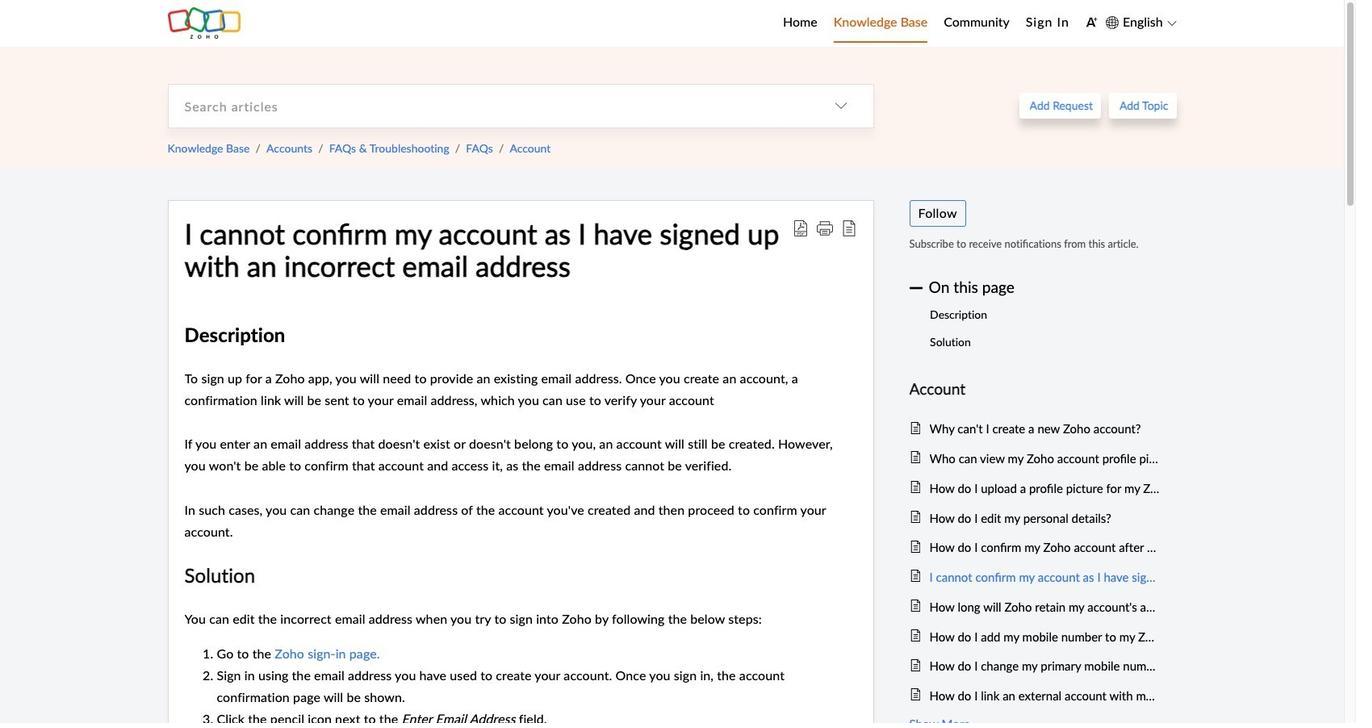 Task type: describe. For each thing, give the bounding box(es) containing it.
download as pdf image
[[792, 220, 808, 236]]

choose languages element
[[1106, 12, 1176, 33]]

choose category element
[[808, 84, 873, 127]]

reader view image
[[841, 220, 857, 236]]

user preference element
[[1086, 11, 1098, 36]]



Task type: locate. For each thing, give the bounding box(es) containing it.
user preference image
[[1086, 16, 1098, 28]]

heading
[[909, 377, 1160, 402]]

choose category image
[[834, 99, 847, 112]]

Search articles field
[[168, 84, 808, 127]]



Task type: vqa. For each thing, say whether or not it's contained in the screenshot.
choose category 'element' at the top
yes



